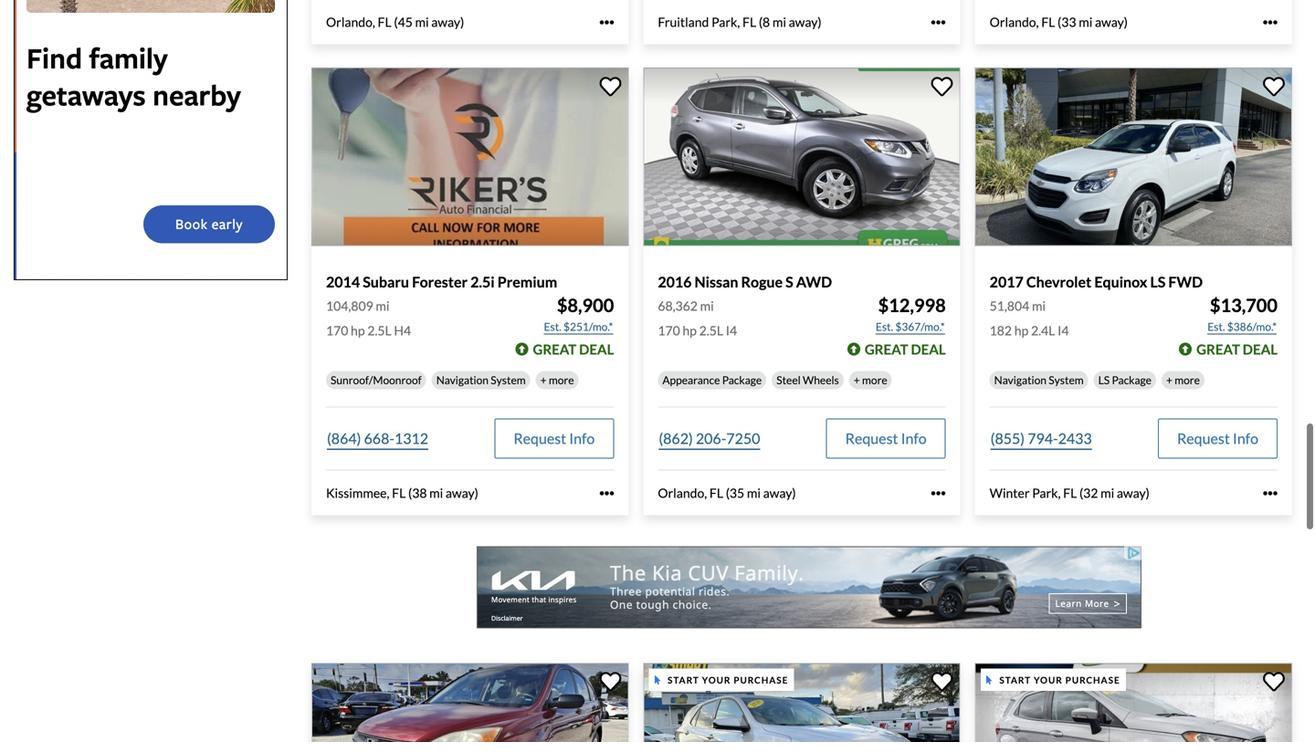 Task type: locate. For each thing, give the bounding box(es) containing it.
2 great from the left
[[865, 341, 908, 358]]

3 request from the left
[[1177, 430, 1230, 448]]

away)
[[431, 14, 464, 30], [789, 14, 822, 30], [1095, 14, 1128, 30], [446, 486, 479, 501], [763, 486, 796, 501], [1117, 486, 1150, 501]]

i4 right 2.4l
[[1058, 323, 1069, 339]]

info for $8,900
[[569, 430, 595, 448]]

0 horizontal spatial navigation system
[[436, 374, 526, 387]]

fwd
[[1169, 273, 1203, 291]]

fl left (8
[[743, 14, 756, 30]]

hp
[[351, 323, 365, 339], [683, 323, 697, 339], [1015, 323, 1029, 339]]

info
[[569, 430, 595, 448], [901, 430, 927, 448], [1233, 430, 1259, 448]]

great deal down est. $251/mo.* button
[[533, 341, 614, 358]]

away) right (45
[[431, 14, 464, 30]]

awd
[[796, 273, 832, 291]]

0 horizontal spatial 2.5l
[[367, 323, 392, 339]]

hp right 182
[[1015, 323, 1029, 339]]

1 more from the left
[[549, 374, 574, 387]]

3 request info from the left
[[1177, 430, 1259, 448]]

navigation right sunroof/moonroof
[[436, 374, 489, 387]]

0 horizontal spatial orlando,
[[326, 14, 375, 30]]

2.5l inside 68,362 mi 170 hp 2.5l i4
[[699, 323, 723, 339]]

(864)
[[327, 430, 361, 448]]

2 horizontal spatial est.
[[1208, 320, 1225, 334]]

orlando, left (45
[[326, 14, 375, 30]]

0 vertical spatial park,
[[712, 14, 740, 30]]

2.5l for $8,900
[[367, 323, 392, 339]]

more right 'ls package' on the bottom right of page
[[1175, 374, 1200, 387]]

hp inside 68,362 mi 170 hp 2.5l i4
[[683, 323, 697, 339]]

1 purchase from the left
[[734, 675, 789, 686]]

3 + from the left
[[1166, 374, 1173, 387]]

2 start from the left
[[1000, 675, 1031, 686]]

wheels
[[803, 374, 839, 387]]

$12,998 est. $367/mo.*
[[876, 295, 946, 334]]

request for $12,998
[[845, 430, 898, 448]]

0 horizontal spatial deal
[[579, 341, 614, 358]]

2 + more from the left
[[854, 374, 888, 387]]

great for $13,700
[[1197, 341, 1240, 358]]

orlando, for orlando, fl (35 mi away)
[[658, 486, 707, 501]]

2 horizontal spatial request info button
[[1158, 419, 1278, 459]]

1 horizontal spatial request info button
[[826, 419, 946, 459]]

0 horizontal spatial est.
[[544, 320, 561, 334]]

1 horizontal spatial orlando,
[[658, 486, 707, 501]]

1 horizontal spatial ls
[[1150, 273, 1166, 291]]

hp down 104,809 at the left of the page
[[351, 323, 365, 339]]

orlando, left (33
[[990, 14, 1039, 30]]

1 vertical spatial advertisement region
[[477, 546, 1142, 629]]

est. inside $12,998 est. $367/mo.*
[[876, 320, 893, 334]]

1 horizontal spatial purchase
[[1066, 675, 1120, 686]]

more
[[549, 374, 574, 387], [862, 374, 888, 387], [1175, 374, 1200, 387]]

2 horizontal spatial info
[[1233, 430, 1259, 448]]

51,804
[[990, 298, 1030, 314]]

0 horizontal spatial request info
[[514, 430, 595, 448]]

park, for winter
[[1032, 486, 1061, 501]]

park, right winter
[[1032, 486, 1061, 501]]

moondust 2019 ford ecosport se fwd suv / crossover front-wheel drive 6-speed automatic image
[[975, 663, 1292, 743]]

hp inside 51,804 mi 182 hp 2.4l i4
[[1015, 323, 1029, 339]]

forester
[[412, 273, 468, 291]]

mi up 2.4l
[[1032, 298, 1046, 314]]

3 ellipsis h image from the left
[[1263, 486, 1278, 501]]

1 horizontal spatial ellipsis h image
[[931, 486, 946, 501]]

2.5l left 'h4'
[[367, 323, 392, 339]]

1 + from the left
[[540, 374, 547, 387]]

668-
[[364, 430, 395, 448]]

2 horizontal spatial +
[[1166, 374, 1173, 387]]

2.5l down the nissan
[[699, 323, 723, 339]]

1 horizontal spatial start your purchase
[[1000, 675, 1120, 686]]

0 horizontal spatial great
[[533, 341, 577, 358]]

+ more for $12,998
[[854, 374, 888, 387]]

rogue
[[741, 273, 783, 291]]

start for moondust 2019 ford ecosport se fwd suv / crossover front-wheel drive 6-speed automatic image mouse pointer image
[[1000, 675, 1031, 686]]

2 your from the left
[[1034, 675, 1063, 686]]

ls
[[1150, 273, 1166, 291], [1098, 374, 1110, 387]]

i4 for $13,700
[[1058, 323, 1069, 339]]

2 horizontal spatial great
[[1197, 341, 1240, 358]]

2 purchase from the left
[[1066, 675, 1120, 686]]

request for $8,900
[[514, 430, 566, 448]]

appearance
[[663, 374, 720, 387]]

fl left (45
[[378, 14, 392, 30]]

est.
[[544, 320, 561, 334], [876, 320, 893, 334], [1208, 320, 1225, 334]]

170 down 104,809 at the left of the page
[[326, 323, 348, 339]]

deal down $251/mo.*
[[579, 341, 614, 358]]

+ more right wheels
[[854, 374, 888, 387]]

1 horizontal spatial mouse pointer image
[[987, 676, 992, 685]]

kissimmee,
[[326, 486, 390, 501]]

park, left (8
[[712, 14, 740, 30]]

+ more down est. $251/mo.* button
[[540, 374, 574, 387]]

1 horizontal spatial deal
[[911, 341, 946, 358]]

est. $386/mo.* button
[[1207, 318, 1278, 336]]

deal for $8,900
[[579, 341, 614, 358]]

1 package from the left
[[722, 374, 762, 387]]

(864) 668-1312
[[327, 430, 428, 448]]

start your purchase
[[668, 675, 789, 686], [1000, 675, 1120, 686]]

0 horizontal spatial 170
[[326, 323, 348, 339]]

ellipsis h image
[[599, 15, 614, 29], [931, 15, 946, 29], [1263, 15, 1278, 29]]

0 horizontal spatial package
[[722, 374, 762, 387]]

1 great from the left
[[533, 341, 577, 358]]

+ more
[[540, 374, 574, 387], [854, 374, 888, 387], [1166, 374, 1200, 387]]

1 horizontal spatial advertisement region
[[477, 546, 1142, 629]]

i4 down 2016 nissan rogue s awd
[[726, 323, 737, 339]]

0 horizontal spatial ellipsis h image
[[599, 486, 614, 501]]

170
[[326, 323, 348, 339], [658, 323, 680, 339]]

2 mouse pointer image from the left
[[987, 676, 992, 685]]

2 horizontal spatial more
[[1175, 374, 1200, 387]]

$8,900
[[557, 295, 614, 317]]

1 i4 from the left
[[726, 323, 737, 339]]

1 horizontal spatial hp
[[683, 323, 697, 339]]

0 horizontal spatial park,
[[712, 14, 740, 30]]

+
[[540, 374, 547, 387], [854, 374, 860, 387], [1166, 374, 1173, 387]]

0 horizontal spatial start your purchase link
[[643, 663, 964, 743]]

est. left $251/mo.*
[[544, 320, 561, 334]]

0 horizontal spatial start your purchase
[[668, 675, 789, 686]]

great down est. $251/mo.* button
[[533, 341, 577, 358]]

1 horizontal spatial package
[[1112, 374, 1152, 387]]

hp inside 104,809 mi 170 hp 2.5l h4
[[351, 323, 365, 339]]

0 horizontal spatial navigation
[[436, 374, 489, 387]]

2.5l inside 104,809 mi 170 hp 2.5l h4
[[367, 323, 392, 339]]

navigation down 182
[[994, 374, 1047, 387]]

2 request info button from the left
[[826, 419, 946, 459]]

orlando, left '(35'
[[658, 486, 707, 501]]

purchase for mouse pointer image associated with alum 2020 chevrolet equinox 2.0t lt fwd suv / crossover front-wheel drive automatic image
[[734, 675, 789, 686]]

1 deal from the left
[[579, 341, 614, 358]]

0 horizontal spatial request info button
[[494, 419, 614, 459]]

2 info from the left
[[901, 430, 927, 448]]

2 start your purchase link from the left
[[975, 663, 1296, 743]]

mouse pointer image for moondust 2019 ford ecosport se fwd suv / crossover front-wheel drive 6-speed automatic image
[[987, 676, 992, 685]]

i4
[[726, 323, 737, 339], [1058, 323, 1069, 339]]

(35
[[726, 486, 745, 501]]

1 horizontal spatial 170
[[658, 323, 680, 339]]

package for appearance package
[[722, 374, 762, 387]]

request
[[514, 430, 566, 448], [845, 430, 898, 448], [1177, 430, 1230, 448]]

system
[[491, 374, 526, 387], [1049, 374, 1084, 387]]

1 horizontal spatial your
[[1034, 675, 1063, 686]]

1 horizontal spatial park,
[[1032, 486, 1061, 501]]

2 great deal from the left
[[865, 341, 946, 358]]

1 vertical spatial ls
[[1098, 374, 1110, 387]]

+ more right 'ls package' on the bottom right of page
[[1166, 374, 1200, 387]]

0 horizontal spatial your
[[702, 675, 731, 686]]

deal down $386/mo.*
[[1243, 341, 1278, 358]]

i4 inside 68,362 mi 170 hp 2.5l i4
[[726, 323, 737, 339]]

2 170 from the left
[[658, 323, 680, 339]]

red 2011 honda cr-v se fwd suv / crossover front-wheel drive 5-speed automatic overdrive image
[[311, 663, 629, 743]]

170 inside 104,809 mi 170 hp 2.5l h4
[[326, 323, 348, 339]]

1 170 from the left
[[326, 323, 348, 339]]

ellipsis h image for $8,900
[[599, 486, 614, 501]]

great down est. $386/mo.* 'button' on the right top
[[1197, 341, 1240, 358]]

2 horizontal spatial ellipsis h image
[[1263, 486, 1278, 501]]

170 inside 68,362 mi 170 hp 2.5l i4
[[658, 323, 680, 339]]

purchase for moondust 2019 ford ecosport se fwd suv / crossover front-wheel drive 6-speed automatic image mouse pointer image
[[1066, 675, 1120, 686]]

away) right '(35'
[[763, 486, 796, 501]]

est. $251/mo.* button
[[543, 318, 614, 336]]

1 horizontal spatial request info
[[845, 430, 927, 448]]

mi right (33
[[1079, 14, 1093, 30]]

i4 inside 51,804 mi 182 hp 2.4l i4
[[1058, 323, 1069, 339]]

1 2.5l from the left
[[367, 323, 392, 339]]

kissimmee, fl (38 mi away)
[[326, 486, 479, 501]]

794-
[[1028, 430, 1058, 448]]

advertisement region
[[14, 0, 288, 280], [477, 546, 1142, 629]]

1 horizontal spatial +
[[854, 374, 860, 387]]

0 horizontal spatial ellipsis h image
[[599, 15, 614, 29]]

away) right '(32'
[[1117, 486, 1150, 501]]

3 + more from the left
[[1166, 374, 1200, 387]]

nissan
[[695, 273, 738, 291]]

1 start from the left
[[668, 675, 699, 686]]

equinox
[[1095, 273, 1148, 291]]

s
[[786, 273, 793, 291]]

1 horizontal spatial i4
[[1058, 323, 1069, 339]]

1 vertical spatial park,
[[1032, 486, 1061, 501]]

mi right '(35'
[[747, 486, 761, 501]]

1 horizontal spatial start your purchase link
[[975, 663, 1296, 743]]

mi right (38
[[429, 486, 443, 501]]

0 horizontal spatial great deal
[[533, 341, 614, 358]]

purchase
[[734, 675, 789, 686], [1066, 675, 1120, 686]]

2 horizontal spatial request
[[1177, 430, 1230, 448]]

away) right (33
[[1095, 14, 1128, 30]]

great down est. $367/mo.* button on the top of the page
[[865, 341, 908, 358]]

great deal down est. $386/mo.* 'button' on the right top
[[1197, 341, 1278, 358]]

3 info from the left
[[1233, 430, 1259, 448]]

navigation system
[[436, 374, 526, 387], [994, 374, 1084, 387]]

0 horizontal spatial advertisement region
[[14, 0, 288, 280]]

mouse pointer image for alum 2020 chevrolet equinox 2.0t lt fwd suv / crossover front-wheel drive automatic image
[[655, 676, 660, 685]]

away) right (38
[[446, 486, 479, 501]]

sunroof/moonroof
[[331, 374, 422, 387]]

start your purchase link
[[643, 663, 964, 743], [975, 663, 1296, 743]]

2 i4 from the left
[[1058, 323, 1069, 339]]

2 + from the left
[[854, 374, 860, 387]]

ls package
[[1098, 374, 1152, 387]]

2.5l for $12,998
[[699, 323, 723, 339]]

info for $12,998
[[901, 430, 927, 448]]

2 est. from the left
[[876, 320, 893, 334]]

2 navigation system from the left
[[994, 374, 1084, 387]]

1 horizontal spatial ellipsis h image
[[931, 15, 946, 29]]

steel
[[777, 374, 801, 387]]

104,809 mi 170 hp 2.5l h4
[[326, 298, 411, 339]]

+ down est. $251/mo.* button
[[540, 374, 547, 387]]

fl left (33
[[1041, 14, 1055, 30]]

request info
[[514, 430, 595, 448], [845, 430, 927, 448], [1177, 430, 1259, 448]]

orlando, fl (33 mi away)
[[990, 14, 1128, 30]]

2 deal from the left
[[911, 341, 946, 358]]

fl for orlando, fl (33 mi away)
[[1041, 14, 1055, 30]]

$8,900 est. $251/mo.*
[[544, 295, 614, 334]]

1 horizontal spatial great
[[865, 341, 908, 358]]

ellipsis h image
[[599, 486, 614, 501], [931, 486, 946, 501], [1263, 486, 1278, 501]]

more right wheels
[[862, 374, 888, 387]]

1 horizontal spatial great deal
[[865, 341, 946, 358]]

est. down $13,700
[[1208, 320, 1225, 334]]

$13,700 est. $386/mo.*
[[1208, 295, 1278, 334]]

3 request info button from the left
[[1158, 419, 1278, 459]]

winter
[[990, 486, 1030, 501]]

est. for $13,700
[[1208, 320, 1225, 334]]

est. down $12,998
[[876, 320, 893, 334]]

0 horizontal spatial i4
[[726, 323, 737, 339]]

1 horizontal spatial system
[[1049, 374, 1084, 387]]

mi down the nissan
[[700, 298, 714, 314]]

fl for orlando, fl (45 mi away)
[[378, 14, 392, 30]]

info for $13,700
[[1233, 430, 1259, 448]]

i4 for $12,998
[[726, 323, 737, 339]]

request info for $12,998
[[845, 430, 927, 448]]

away) for orlando, fl (33 mi away)
[[1095, 14, 1128, 30]]

2 horizontal spatial + more
[[1166, 374, 1200, 387]]

mouse pointer image
[[655, 676, 660, 685], [987, 676, 992, 685]]

2 horizontal spatial request info
[[1177, 430, 1259, 448]]

1 ellipsis h image from the left
[[599, 486, 614, 501]]

park,
[[712, 14, 740, 30], [1032, 486, 1061, 501]]

1 info from the left
[[569, 430, 595, 448]]

more down est. $251/mo.* button
[[549, 374, 574, 387]]

great
[[533, 341, 577, 358], [865, 341, 908, 358], [1197, 341, 1240, 358]]

1 hp from the left
[[351, 323, 365, 339]]

est. for $8,900
[[544, 320, 561, 334]]

great for $12,998
[[865, 341, 908, 358]]

orlando,
[[326, 14, 375, 30], [990, 14, 1039, 30], [658, 486, 707, 501]]

(862) 206-7250 button
[[658, 419, 761, 459]]

2 hp from the left
[[683, 323, 697, 339]]

1 navigation system from the left
[[436, 374, 526, 387]]

est. $367/mo.* button
[[875, 318, 946, 336]]

navigation
[[436, 374, 489, 387], [994, 374, 1047, 387]]

0 horizontal spatial +
[[540, 374, 547, 387]]

+ right wheels
[[854, 374, 860, 387]]

mi right '(32'
[[1101, 486, 1115, 501]]

0 horizontal spatial ls
[[1098, 374, 1110, 387]]

3 est. from the left
[[1208, 320, 1225, 334]]

request info button
[[494, 419, 614, 459], [826, 419, 946, 459], [1158, 419, 1278, 459]]

mi down subaru
[[376, 298, 390, 314]]

fl left (38
[[392, 486, 406, 501]]

3 ellipsis h image from the left
[[1263, 15, 1278, 29]]

1 horizontal spatial more
[[862, 374, 888, 387]]

3 hp from the left
[[1015, 323, 1029, 339]]

1 horizontal spatial navigation system
[[994, 374, 1084, 387]]

3 deal from the left
[[1243, 341, 1278, 358]]

(8
[[759, 14, 770, 30]]

1 horizontal spatial info
[[901, 430, 927, 448]]

0 horizontal spatial more
[[549, 374, 574, 387]]

1 ellipsis h image from the left
[[599, 15, 614, 29]]

0 horizontal spatial system
[[491, 374, 526, 387]]

0 horizontal spatial purchase
[[734, 675, 789, 686]]

(855)
[[991, 430, 1025, 448]]

1 mouse pointer image from the left
[[655, 676, 660, 685]]

68,362
[[658, 298, 698, 314]]

1 request from the left
[[514, 430, 566, 448]]

0 horizontal spatial info
[[569, 430, 595, 448]]

1 start your purchase from the left
[[668, 675, 789, 686]]

ice silver metallic 2014 subaru forester 2.5i premium suv / crossover all-wheel drive continuously variable transmission image
[[311, 68, 629, 246]]

2 horizontal spatial great deal
[[1197, 341, 1278, 358]]

2 horizontal spatial orlando,
[[990, 14, 1039, 30]]

mi
[[415, 14, 429, 30], [773, 14, 786, 30], [1079, 14, 1093, 30], [376, 298, 390, 314], [700, 298, 714, 314], [1032, 298, 1046, 314], [429, 486, 443, 501], [747, 486, 761, 501], [1101, 486, 1115, 501]]

2 horizontal spatial hp
[[1015, 323, 1029, 339]]

2 horizontal spatial ellipsis h image
[[1263, 15, 1278, 29]]

deal
[[579, 341, 614, 358], [911, 341, 946, 358], [1243, 341, 1278, 358]]

1 your from the left
[[702, 675, 731, 686]]

hp down the 68,362
[[683, 323, 697, 339]]

1 horizontal spatial est.
[[876, 320, 893, 334]]

2 package from the left
[[1112, 374, 1152, 387]]

3 great from the left
[[1197, 341, 1240, 358]]

2.5l
[[367, 323, 392, 339], [699, 323, 723, 339]]

fl
[[378, 14, 392, 30], [743, 14, 756, 30], [1041, 14, 1055, 30], [392, 486, 406, 501], [710, 486, 723, 501], [1063, 486, 1077, 501]]

2 start your purchase from the left
[[1000, 675, 1120, 686]]

0 horizontal spatial hp
[[351, 323, 365, 339]]

1 horizontal spatial start
[[1000, 675, 1031, 686]]

fl left '(35'
[[710, 486, 723, 501]]

1 request info button from the left
[[494, 419, 614, 459]]

winter park, fl (32 mi away)
[[990, 486, 1150, 501]]

2 2.5l from the left
[[699, 323, 723, 339]]

1 horizontal spatial + more
[[854, 374, 888, 387]]

deal down $367/mo.*
[[911, 341, 946, 358]]

3 more from the left
[[1175, 374, 1200, 387]]

est. inside $8,900 est. $251/mo.*
[[544, 320, 561, 334]]

+ right 'ls package' on the bottom right of page
[[1166, 374, 1173, 387]]

1 horizontal spatial request
[[845, 430, 898, 448]]

great deal down est. $367/mo.* button on the top of the page
[[865, 341, 946, 358]]

1 request info from the left
[[514, 430, 595, 448]]

0 horizontal spatial + more
[[540, 374, 574, 387]]

1 great deal from the left
[[533, 341, 614, 358]]

104,809
[[326, 298, 373, 314]]

subaru
[[363, 273, 409, 291]]

1 est. from the left
[[544, 320, 561, 334]]

0 horizontal spatial start
[[668, 675, 699, 686]]

1 horizontal spatial 2.5l
[[699, 323, 723, 339]]

2 request from the left
[[845, 430, 898, 448]]

0 horizontal spatial mouse pointer image
[[655, 676, 660, 685]]

est. inside $13,700 est. $386/mo.*
[[1208, 320, 1225, 334]]

2 ellipsis h image from the left
[[931, 486, 946, 501]]

0 vertical spatial ls
[[1150, 273, 1166, 291]]

package
[[722, 374, 762, 387], [1112, 374, 1152, 387]]

+ more for $13,700
[[1166, 374, 1200, 387]]

3 great deal from the left
[[1197, 341, 1278, 358]]

2 more from the left
[[862, 374, 888, 387]]

steel wheels
[[777, 374, 839, 387]]

1 + more from the left
[[540, 374, 574, 387]]

+ for $8,900
[[540, 374, 547, 387]]

away) for orlando, fl (35 mi away)
[[763, 486, 796, 501]]

ellipsis h image for $12,998
[[931, 486, 946, 501]]

your
[[702, 675, 731, 686], [1034, 675, 1063, 686]]

2 horizontal spatial deal
[[1243, 341, 1278, 358]]

great deal
[[533, 341, 614, 358], [865, 341, 946, 358], [1197, 341, 1278, 358]]

170 down the 68,362
[[658, 323, 680, 339]]

start
[[668, 675, 699, 686], [1000, 675, 1031, 686]]

your for alum 2020 chevrolet equinox 2.0t lt fwd suv / crossover front-wheel drive automatic image
[[702, 675, 731, 686]]

deal for $12,998
[[911, 341, 946, 358]]

2 request info from the left
[[845, 430, 927, 448]]

0 horizontal spatial request
[[514, 430, 566, 448]]

2 ellipsis h image from the left
[[931, 15, 946, 29]]

1 horizontal spatial navigation
[[994, 374, 1047, 387]]



Task type: describe. For each thing, give the bounding box(es) containing it.
(855) 794-2433
[[991, 430, 1092, 448]]

1 system from the left
[[491, 374, 526, 387]]

(33
[[1058, 14, 1076, 30]]

1 navigation from the left
[[436, 374, 489, 387]]

your for moondust 2019 ford ecosport se fwd suv / crossover front-wheel drive 6-speed automatic image
[[1034, 675, 1063, 686]]

fl for kissimmee, fl (38 mi away)
[[392, 486, 406, 501]]

fruitland
[[658, 14, 709, 30]]

2016
[[658, 273, 692, 291]]

more for $8,900
[[549, 374, 574, 387]]

hp for $13,700
[[1015, 323, 1029, 339]]

request info for $8,900
[[514, 430, 595, 448]]

ellipsis h image for fruitland park, fl (8 mi away)
[[931, 15, 946, 29]]

great for $8,900
[[533, 341, 577, 358]]

(864) 668-1312 button
[[326, 419, 429, 459]]

170 for $12,998
[[658, 323, 680, 339]]

great deal for $8,900
[[533, 341, 614, 358]]

h4
[[394, 323, 411, 339]]

2014
[[326, 273, 360, 291]]

mi inside 104,809 mi 170 hp 2.5l h4
[[376, 298, 390, 314]]

request for $13,700
[[1177, 430, 1230, 448]]

2016 nissan rogue s awd
[[658, 273, 832, 291]]

170 for $8,900
[[326, 323, 348, 339]]

2017
[[990, 273, 1024, 291]]

appearance package
[[663, 374, 762, 387]]

(32
[[1080, 486, 1098, 501]]

2017 chevrolet equinox ls fwd
[[990, 273, 1203, 291]]

51,804 mi 182 hp 2.4l i4
[[990, 298, 1069, 339]]

more for $13,700
[[1175, 374, 1200, 387]]

orlando, for orlando, fl (33 mi away)
[[990, 14, 1039, 30]]

68,362 mi 170 hp 2.5l i4
[[658, 298, 737, 339]]

206-
[[696, 430, 726, 448]]

premium
[[498, 273, 557, 291]]

orlando, fl (45 mi away)
[[326, 14, 464, 30]]

away) for orlando, fl (45 mi away)
[[431, 14, 464, 30]]

2.4l
[[1031, 323, 1055, 339]]

request info button for $13,700
[[1158, 419, 1278, 459]]

+ for $13,700
[[1166, 374, 1173, 387]]

orlando, for orlando, fl (45 mi away)
[[326, 14, 375, 30]]

request info button for $8,900
[[494, 419, 614, 459]]

great deal for $12,998
[[865, 341, 946, 358]]

gray 2016 nissan rogue s awd suv / crossover all-wheel drive continuously variable transmission image
[[643, 68, 961, 246]]

est. for $12,998
[[876, 320, 893, 334]]

7250
[[726, 430, 760, 448]]

$386/mo.*
[[1227, 320, 1277, 334]]

summit white 2017 chevrolet equinox ls fwd suv / crossover front-wheel drive 6-speed automatic image
[[975, 68, 1292, 246]]

mi right (8
[[773, 14, 786, 30]]

2433
[[1058, 430, 1092, 448]]

2014 subaru forester 2.5i premium
[[326, 273, 557, 291]]

(855) 794-2433 button
[[990, 419, 1093, 459]]

(38
[[408, 486, 427, 501]]

mi inside 68,362 mi 170 hp 2.5l i4
[[700, 298, 714, 314]]

fruitland park, fl (8 mi away)
[[658, 14, 822, 30]]

request info button for $12,998
[[826, 419, 946, 459]]

more for $12,998
[[862, 374, 888, 387]]

(862)
[[659, 430, 693, 448]]

mi right (45
[[415, 14, 429, 30]]

$12,998
[[878, 295, 946, 317]]

package for ls package
[[1112, 374, 1152, 387]]

deal for $13,700
[[1243, 341, 1278, 358]]

$251/mo.*
[[564, 320, 613, 334]]

park, for fruitland
[[712, 14, 740, 30]]

start your purchase for moondust 2019 ford ecosport se fwd suv / crossover front-wheel drive 6-speed automatic image mouse pointer image
[[1000, 675, 1120, 686]]

away) right (8
[[789, 14, 822, 30]]

+ more for $8,900
[[540, 374, 574, 387]]

ellipsis h image for $13,700
[[1263, 486, 1278, 501]]

fl for orlando, fl (35 mi away)
[[710, 486, 723, 501]]

fl left '(32'
[[1063, 486, 1077, 501]]

ellipsis h image for orlando, fl (45 mi away)
[[599, 15, 614, 29]]

1312
[[395, 430, 428, 448]]

182
[[990, 323, 1012, 339]]

chevrolet
[[1027, 273, 1092, 291]]

2.5i
[[470, 273, 495, 291]]

0 vertical spatial advertisement region
[[14, 0, 288, 280]]

$13,700
[[1210, 295, 1278, 317]]

great deal for $13,700
[[1197, 341, 1278, 358]]

away) for kissimmee, fl (38 mi away)
[[446, 486, 479, 501]]

$367/mo.*
[[895, 320, 945, 334]]

request info for $13,700
[[1177, 430, 1259, 448]]

ellipsis h image for orlando, fl (33 mi away)
[[1263, 15, 1278, 29]]

2 navigation from the left
[[994, 374, 1047, 387]]

hp for $8,900
[[351, 323, 365, 339]]

(45
[[394, 14, 413, 30]]

start for mouse pointer image associated with alum 2020 chevrolet equinox 2.0t lt fwd suv / crossover front-wheel drive automatic image
[[668, 675, 699, 686]]

alum 2020 chevrolet equinox 2.0t lt fwd suv / crossover front-wheel drive automatic image
[[643, 663, 961, 743]]

2 system from the left
[[1049, 374, 1084, 387]]

(862) 206-7250
[[659, 430, 760, 448]]

1 start your purchase link from the left
[[643, 663, 964, 743]]

orlando, fl (35 mi away)
[[658, 486, 796, 501]]

mi inside 51,804 mi 182 hp 2.4l i4
[[1032, 298, 1046, 314]]

hp for $12,998
[[683, 323, 697, 339]]

start your purchase for mouse pointer image associated with alum 2020 chevrolet equinox 2.0t lt fwd suv / crossover front-wheel drive automatic image
[[668, 675, 789, 686]]

+ for $12,998
[[854, 374, 860, 387]]



Task type: vqa. For each thing, say whether or not it's contained in the screenshot.
GMC
no



